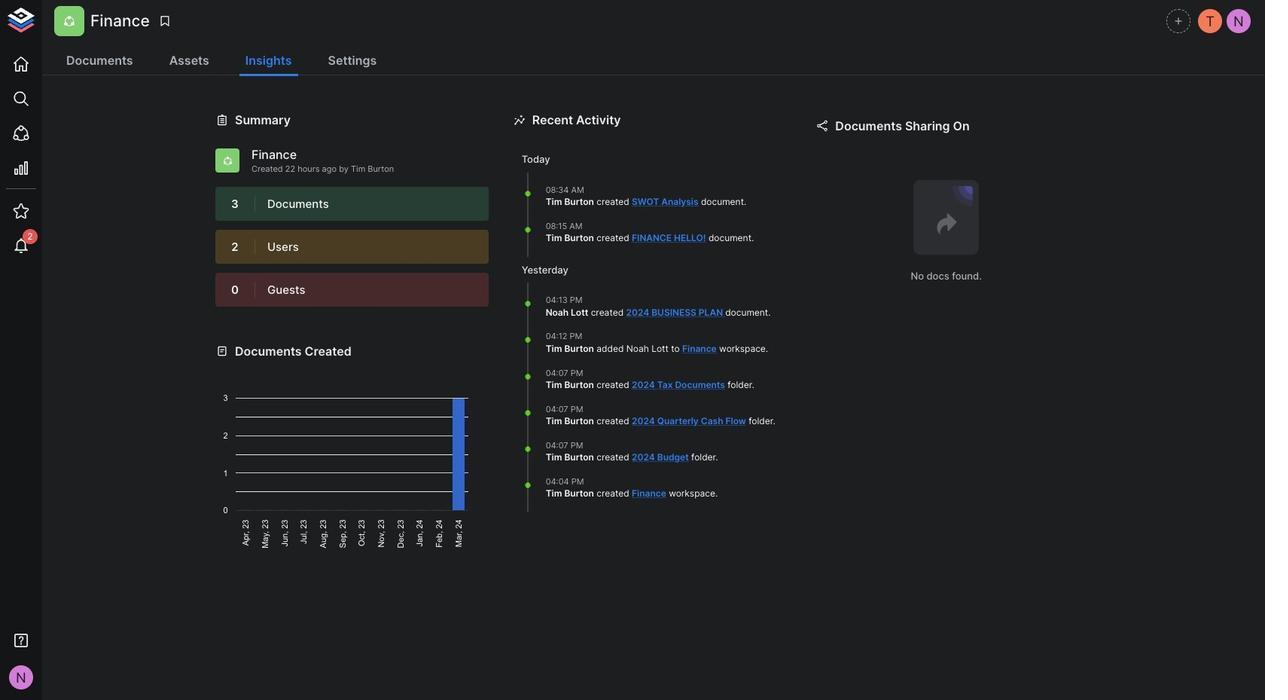 Task type: vqa. For each thing, say whether or not it's contained in the screenshot.
2nd Marketing Team button from the bottom
no



Task type: locate. For each thing, give the bounding box(es) containing it.
a chart. element
[[216, 360, 489, 548]]



Task type: describe. For each thing, give the bounding box(es) containing it.
a chart. image
[[216, 360, 489, 548]]

bookmark image
[[158, 14, 172, 28]]



